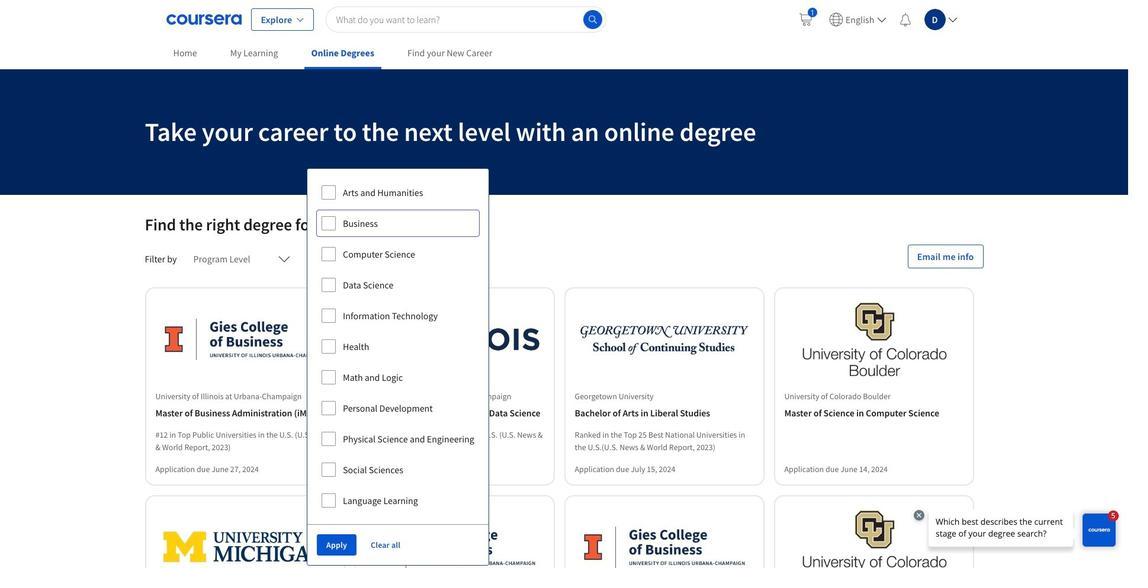 Task type: locate. For each thing, give the bounding box(es) containing it.
0 vertical spatial university of colorado boulder logo image
[[789, 303, 959, 376]]

menu
[[791, 0, 962, 39]]

None search field
[[326, 6, 606, 32]]

university of illinois at urbana-champaign logo image
[[160, 303, 330, 376], [370, 303, 539, 376], [370, 511, 539, 568], [580, 511, 749, 568]]

menu item
[[825, 5, 891, 33]]

1 vertical spatial university of colorado boulder logo image
[[789, 511, 959, 568]]

university of colorado boulder logo image
[[789, 303, 959, 376], [789, 511, 959, 568]]

university of michigan logo image
[[160, 511, 330, 568]]

actions toolbar
[[307, 524, 489, 565]]

shopping cart: 1 item element
[[798, 7, 817, 26]]



Task type: describe. For each thing, give the bounding box(es) containing it.
2 university of colorado boulder logo image from the top
[[789, 511, 959, 568]]

options list list box
[[307, 169, 489, 524]]

1 university of colorado boulder logo image from the top
[[789, 303, 959, 376]]

coursera image
[[166, 10, 241, 29]]

georgetown university logo image
[[580, 303, 749, 376]]



Task type: vqa. For each thing, say whether or not it's contained in the screenshot.
middle and
no



